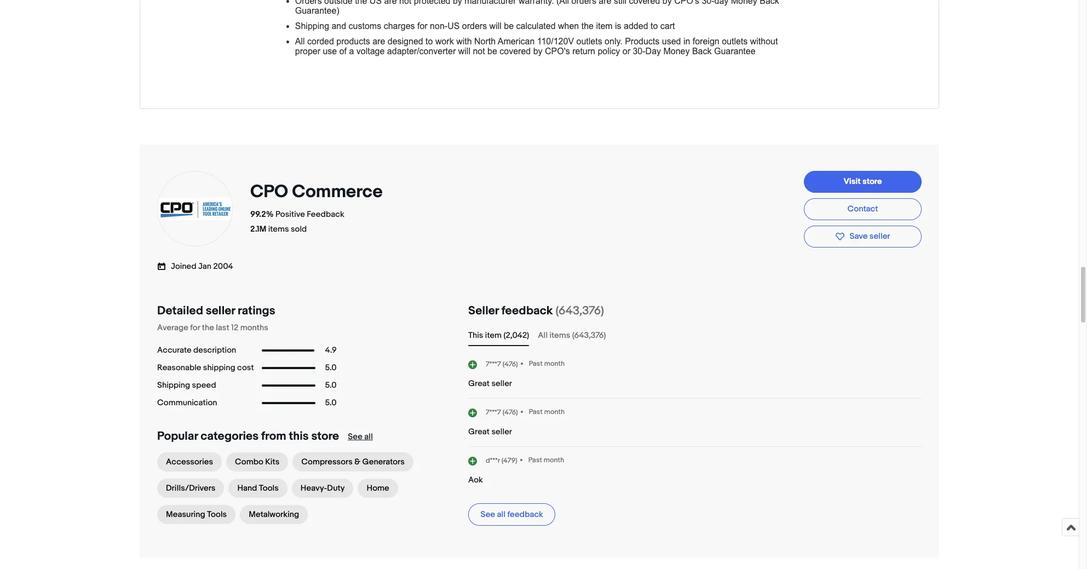 Task type: vqa. For each thing, say whether or not it's contained in the screenshot.
the topmost "DETAILS"
no



Task type: describe. For each thing, give the bounding box(es) containing it.
compressors & generators link
[[293, 452, 414, 471]]

(479)
[[502, 456, 518, 465]]

popular
[[157, 429, 198, 444]]

duty
[[327, 483, 345, 493]]

metalworking link
[[240, 505, 308, 524]]

1 vertical spatial feedback
[[508, 509, 543, 520]]

kits
[[265, 457, 280, 467]]

99.2%
[[250, 209, 274, 220]]

heavy-duty
[[301, 483, 345, 493]]

months
[[240, 322, 268, 333]]

seller
[[468, 304, 499, 318]]

save
[[850, 231, 868, 242]]

from
[[261, 429, 286, 444]]

cost
[[237, 363, 254, 373]]

positive
[[276, 209, 305, 220]]

seller down this item (2,042)
[[492, 378, 512, 389]]

0 vertical spatial feedback
[[502, 304, 553, 318]]

cpo commerce link
[[250, 181, 387, 203]]

1 vertical spatial past month
[[529, 408, 565, 417]]

hand tools link
[[229, 479, 288, 498]]

1 great from the top
[[468, 378, 490, 389]]

hand
[[237, 483, 257, 493]]

drills/drivers link
[[157, 479, 224, 498]]

tools for hand tools
[[259, 483, 279, 493]]

measuring
[[166, 509, 205, 520]]

see all feedback
[[481, 509, 543, 520]]

(2,042)
[[504, 330, 529, 341]]

all for see all
[[364, 431, 373, 442]]

accessories link
[[157, 452, 222, 471]]

detailed
[[157, 304, 203, 318]]

see for see all
[[348, 431, 363, 442]]

items inside tab list
[[550, 330, 570, 341]]

tab list containing this item (2,042)
[[468, 329, 922, 342]]

0 vertical spatial month
[[544, 360, 565, 368]]

save seller button
[[804, 226, 922, 248]]

this
[[468, 330, 483, 341]]

description
[[193, 345, 236, 356]]

average
[[157, 322, 188, 333]]

combo
[[235, 457, 263, 467]]

1 7***7 from the top
[[486, 360, 501, 369]]

for
[[190, 322, 200, 333]]

2 vertical spatial past month
[[529, 456, 564, 465]]

categories
[[201, 429, 259, 444]]

1 vertical spatial store
[[311, 429, 339, 444]]

shipping
[[203, 363, 235, 373]]

seller up last
[[206, 304, 235, 318]]

speed
[[192, 380, 216, 391]]

save seller
[[850, 231, 891, 242]]

2004
[[213, 261, 233, 272]]

99.2% positive feedback 2.1m items sold
[[250, 209, 344, 235]]

feedback
[[307, 209, 344, 220]]

reasonable shipping cost
[[157, 363, 254, 373]]

measuring tools link
[[157, 505, 236, 524]]

combo kits
[[235, 457, 280, 467]]

seller up d***r (479) on the left bottom
[[492, 427, 512, 437]]

2 (476) from the top
[[503, 408, 518, 417]]

0 vertical spatial past
[[529, 360, 543, 368]]

2 7***7 from the top
[[486, 408, 501, 417]]

d***r (479)
[[486, 456, 518, 465]]

average for the last 12 months
[[157, 322, 268, 333]]

tools for measuring tools
[[207, 509, 227, 520]]

3 5.0 from the top
[[325, 398, 337, 408]]

generators
[[362, 457, 405, 467]]

jan
[[198, 261, 211, 272]]

this
[[289, 429, 309, 444]]

accurate description
[[157, 345, 236, 356]]

(643,376) for all items (643,376)
[[572, 330, 606, 341]]

communication
[[157, 398, 217, 408]]

seller inside button
[[870, 231, 891, 242]]

contact link
[[804, 198, 922, 220]]

(643,376) for seller feedback (643,376)
[[556, 304, 604, 318]]

cpo commerce
[[250, 181, 383, 203]]



Task type: locate. For each thing, give the bounding box(es) containing it.
accurate
[[157, 345, 192, 356]]

7***7 down item
[[486, 360, 501, 369]]

great seller up d***r
[[468, 427, 512, 437]]

all for see all feedback
[[497, 509, 506, 520]]

see for see all feedback
[[481, 509, 495, 520]]

text__icon wrapper image
[[157, 261, 171, 271]]

1 vertical spatial great
[[468, 427, 490, 437]]

reasonable
[[157, 363, 201, 373]]

0 horizontal spatial items
[[268, 224, 289, 235]]

0 horizontal spatial store
[[311, 429, 339, 444]]

see all link
[[348, 431, 373, 442]]

(643,376) inside tab list
[[572, 330, 606, 341]]

7***7 (476)
[[486, 360, 518, 369], [486, 408, 518, 417]]

0 vertical spatial 7***7 (476)
[[486, 360, 518, 369]]

1 vertical spatial see
[[481, 509, 495, 520]]

ratings
[[238, 304, 275, 318]]

(476) up (479)
[[503, 408, 518, 417]]

compressors & generators
[[301, 457, 405, 467]]

0 vertical spatial 5.0
[[325, 363, 337, 373]]

tab list
[[468, 329, 922, 342]]

store right the visit
[[863, 176, 882, 187]]

0 horizontal spatial all
[[364, 431, 373, 442]]

all
[[538, 330, 548, 341]]

0 vertical spatial 7***7
[[486, 360, 501, 369]]

2.1m
[[250, 224, 266, 235]]

1 vertical spatial great seller
[[468, 427, 512, 437]]

see all feedback link
[[468, 503, 556, 526]]

2 5.0 from the top
[[325, 380, 337, 391]]

store
[[863, 176, 882, 187], [311, 429, 339, 444]]

joined
[[171, 261, 197, 272]]

shipping speed
[[157, 380, 216, 391]]

great seller down item
[[468, 378, 512, 389]]

1 great seller from the top
[[468, 378, 512, 389]]

0 vertical spatial (476)
[[503, 360, 518, 369]]

7***7 up d***r
[[486, 408, 501, 417]]

heavy-
[[301, 483, 327, 493]]

1 vertical spatial 5.0
[[325, 380, 337, 391]]

1 5.0 from the top
[[325, 363, 337, 373]]

all up generators
[[364, 431, 373, 442]]

see
[[348, 431, 363, 442], [481, 509, 495, 520]]

sold
[[291, 224, 307, 235]]

1 vertical spatial (643,376)
[[572, 330, 606, 341]]

2 great seller from the top
[[468, 427, 512, 437]]

all
[[364, 431, 373, 442], [497, 509, 506, 520]]

tools right hand
[[259, 483, 279, 493]]

1 vertical spatial items
[[550, 330, 570, 341]]

4.9
[[325, 345, 337, 356]]

0 horizontal spatial see
[[348, 431, 363, 442]]

5.0
[[325, 363, 337, 373], [325, 380, 337, 391], [325, 398, 337, 408]]

0 vertical spatial store
[[863, 176, 882, 187]]

2 7***7 (476) from the top
[[486, 408, 518, 417]]

1 horizontal spatial items
[[550, 330, 570, 341]]

accessories
[[166, 457, 213, 467]]

month
[[544, 360, 565, 368], [544, 408, 565, 417], [544, 456, 564, 465]]

drills/drivers
[[166, 483, 216, 493]]

2 vertical spatial 5.0
[[325, 398, 337, 408]]

items right all
[[550, 330, 570, 341]]

5.0 for speed
[[325, 380, 337, 391]]

feedback
[[502, 304, 553, 318], [508, 509, 543, 520]]

visit store
[[844, 176, 882, 187]]

(643,376) right all
[[572, 330, 606, 341]]

5.0 for shipping
[[325, 363, 337, 373]]

detailed seller ratings
[[157, 304, 275, 318]]

see all
[[348, 431, 373, 442]]

metalworking
[[249, 509, 299, 520]]

great up d***r
[[468, 427, 490, 437]]

great seller
[[468, 378, 512, 389], [468, 427, 512, 437]]

1 vertical spatial 7***7
[[486, 408, 501, 417]]

the
[[202, 322, 214, 333]]

commerce
[[292, 181, 383, 203]]

1 horizontal spatial store
[[863, 176, 882, 187]]

2 vertical spatial past
[[529, 456, 542, 465]]

0 vertical spatial (643,376)
[[556, 304, 604, 318]]

compressors
[[301, 457, 353, 467]]

joined jan 2004
[[171, 261, 233, 272]]

cpo commerce image
[[157, 198, 233, 220]]

7***7
[[486, 360, 501, 369], [486, 408, 501, 417]]

visit store link
[[804, 171, 922, 193]]

popular categories from this store
[[157, 429, 339, 444]]

seller right save
[[870, 231, 891, 242]]

home link
[[358, 479, 398, 498]]

(643,376) up all items (643,376)
[[556, 304, 604, 318]]

past
[[529, 360, 543, 368], [529, 408, 543, 417], [529, 456, 542, 465]]

contact
[[848, 204, 878, 214]]

1 vertical spatial past
[[529, 408, 543, 417]]

great down this
[[468, 378, 490, 389]]

items down the positive on the top left of page
[[268, 224, 289, 235]]

tools inside 'link'
[[207, 509, 227, 520]]

tools right the measuring
[[207, 509, 227, 520]]

0 vertical spatial items
[[268, 224, 289, 235]]

last
[[216, 322, 229, 333]]

seller feedback (643,376)
[[468, 304, 604, 318]]

1 vertical spatial tools
[[207, 509, 227, 520]]

aok
[[468, 475, 483, 485]]

7***7 (476) up d***r (479) on the left bottom
[[486, 408, 518, 417]]

visit
[[844, 176, 861, 187]]

1 vertical spatial 7***7 (476)
[[486, 408, 518, 417]]

heavy-duty link
[[292, 479, 354, 498]]

see up "compressors & generators"
[[348, 431, 363, 442]]

(476) down the (2,042)
[[503, 360, 518, 369]]

0 vertical spatial past month
[[529, 360, 565, 368]]

1 horizontal spatial see
[[481, 509, 495, 520]]

home
[[367, 483, 389, 493]]

items inside 99.2% positive feedback 2.1m items sold
[[268, 224, 289, 235]]

(476)
[[503, 360, 518, 369], [503, 408, 518, 417]]

0 vertical spatial great seller
[[468, 378, 512, 389]]

12
[[231, 322, 238, 333]]

0 vertical spatial great
[[468, 378, 490, 389]]

cpo
[[250, 181, 288, 203]]

hand tools
[[237, 483, 279, 493]]

item
[[485, 330, 502, 341]]

0 vertical spatial see
[[348, 431, 363, 442]]

combo kits link
[[226, 452, 288, 471]]

shipping
[[157, 380, 190, 391]]

store up compressors
[[311, 429, 339, 444]]

0 vertical spatial tools
[[259, 483, 279, 493]]

all down d***r (479) on the left bottom
[[497, 509, 506, 520]]

1 vertical spatial all
[[497, 509, 506, 520]]

see inside the see all feedback link
[[481, 509, 495, 520]]

7***7 (476) down this item (2,042)
[[486, 360, 518, 369]]

0 horizontal spatial tools
[[207, 509, 227, 520]]

1 vertical spatial (476)
[[503, 408, 518, 417]]

see down aok
[[481, 509, 495, 520]]

this item (2,042)
[[468, 330, 529, 341]]

1 7***7 (476) from the top
[[486, 360, 518, 369]]

d***r
[[486, 456, 500, 465]]

0 vertical spatial all
[[364, 431, 373, 442]]

1 horizontal spatial tools
[[259, 483, 279, 493]]

measuring tools
[[166, 509, 227, 520]]

2 vertical spatial month
[[544, 456, 564, 465]]

all items (643,376)
[[538, 330, 606, 341]]

1 vertical spatial month
[[544, 408, 565, 417]]

&
[[355, 457, 361, 467]]

1 horizontal spatial all
[[497, 509, 506, 520]]

(643,376)
[[556, 304, 604, 318], [572, 330, 606, 341]]

2 great from the top
[[468, 427, 490, 437]]

1 (476) from the top
[[503, 360, 518, 369]]

great
[[468, 378, 490, 389], [468, 427, 490, 437]]

tools
[[259, 483, 279, 493], [207, 509, 227, 520]]



